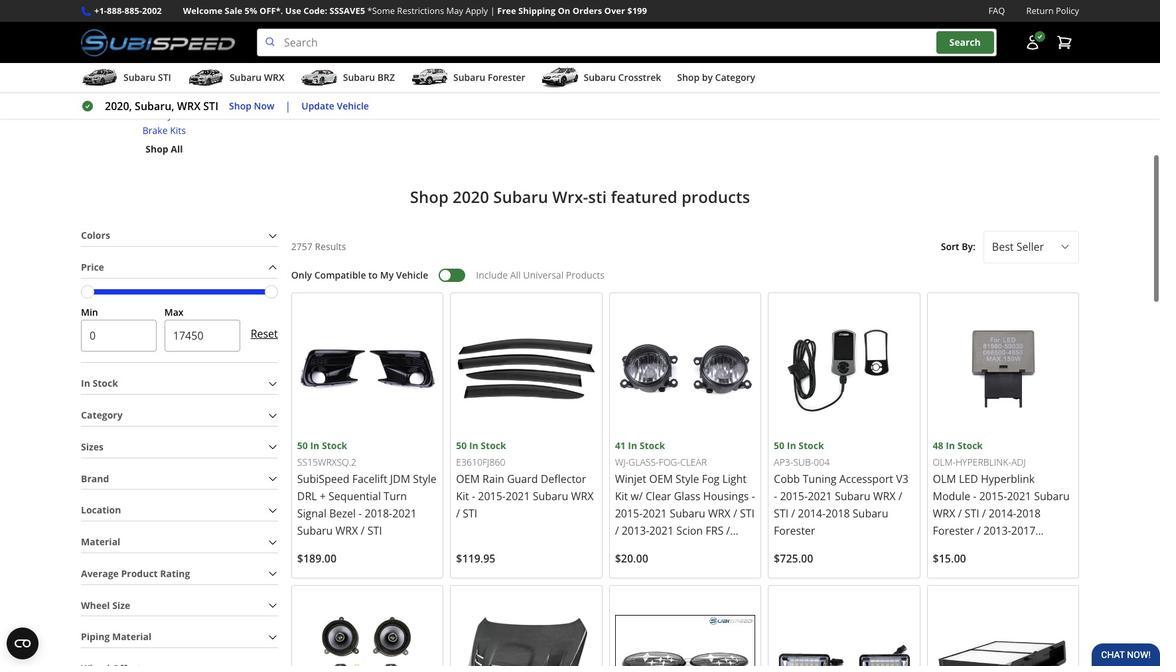 Task type: describe. For each thing, give the bounding box(es) containing it.
25%
[[618, 47, 637, 59]]

brakes brake pads brake upgrade kits brake rotors brake system brake kits shop all
[[123, 47, 206, 156]]

lifestyle
[[477, 47, 517, 59]]

Min text field
[[81, 320, 157, 352]]

sssave5
[[330, 5, 365, 17]]

subaru forester button
[[411, 66, 525, 92]]

morimoto xb led license plate housing lights - 2015-2021 subaru wrx / sti / 2016-2021 crosstrek / 2011-2017 impreza / 2013-2016 scion fr-s / 2013-2020 subaru brz / 2017-2019 toyota 86 image
[[774, 591, 914, 666]]

oem inside 50 in stock e3610fj860 oem rain guard deflector kit - 2015-2021 subaru wrx / sti
[[456, 472, 480, 486]]

button image
[[1025, 35, 1041, 51]]

48
[[933, 439, 944, 452]]

+1-
[[94, 5, 107, 17]]

by:
[[962, 240, 976, 253]]

search
[[949, 36, 981, 49]]

subaru sti
[[123, 71, 171, 84]]

orders
[[573, 5, 602, 17]]

shop for shop now
[[229, 99, 251, 112]]

brake up "brake upgrade kits" link
[[140, 63, 165, 76]]

and
[[818, 47, 837, 59]]

wheel
[[81, 599, 110, 612]]

subaru inside dropdown button
[[123, 71, 156, 84]]

faq link
[[989, 4, 1005, 18]]

1 vertical spatial |
[[285, 99, 291, 114]]

2002
[[142, 5, 162, 17]]

up
[[590, 47, 603, 59]]

the
[[472, 63, 488, 76]]

cobb tuning accessport v3 - 2015-2021 subaru wrx / sti / 2014-2018 subaru forester image
[[774, 298, 914, 439]]

wrx inside 50 in stock ss15wrxsq.2 subispeed facelift jdm style drl + sequential turn signal bezel - 2018-2021 subaru wrx / sti
[[336, 524, 358, 538]]

shop by category
[[677, 71, 755, 84]]

now
[[254, 99, 274, 112]]

wheel size
[[81, 599, 130, 612]]

50 for sub-
[[774, 439, 785, 452]]

use
[[285, 5, 301, 17]]

hyperblink-
[[956, 456, 1011, 469]]

seibon cw-style carbon fiber hood - 2015-2021 subaru wrx / sti image
[[456, 591, 596, 666]]

products
[[682, 186, 750, 208]]

- inside the 41 in stock wj-glass-fog-clear winjet oem style fog light kit w/ clear glass housings - 2015-2021 subaru wrx / sti / 2013-2021 scion frs / subaru brz / toyota 86
[[752, 489, 755, 504]]

a subaru crosstrek thumbnail image image
[[541, 68, 578, 88]]

a subaru sti thumbnail image image
[[81, 68, 118, 88]]

50 in stock ap3-sub-004 cobb tuning accessport v3 - 2015-2021 subaru wrx / sti / 2014-2018 subaru forester
[[774, 439, 909, 538]]

2021 inside 50 in stock ss15wrxsq.2 subispeed facelift jdm style drl + sequential turn signal bezel - 2018-2021 subaru wrx / sti
[[392, 506, 417, 521]]

style inside 50 in stock ss15wrxsq.2 subispeed facelift jdm style drl + sequential turn signal bezel - 2018-2021 subaru wrx / sti
[[413, 472, 437, 486]]

search button
[[936, 31, 994, 54]]

subaru inside 50 in stock e3610fj860 oem rain guard deflector kit - 2015-2021 subaru wrx / sti
[[533, 489, 568, 504]]

1 vertical spatial material
[[112, 631, 152, 643]]

50 in stock e3610fj860 oem rain guard deflector kit - 2015-2021 subaru wrx / sti
[[456, 439, 594, 521]]

off*.
[[260, 5, 283, 17]]

/ down v3
[[898, 489, 902, 504]]

wrx inside 50 in stock e3610fj860 oem rain guard deflector kit - 2015-2021 subaru wrx / sti
[[571, 489, 594, 504]]

canards
[[312, 47, 350, 59]]

shop by category button
[[677, 66, 755, 92]]

+1-888-885-2002 link
[[94, 4, 162, 18]]

wrx-
[[552, 186, 588, 208]]

maximum slider
[[265, 285, 278, 298]]

subaru wrx
[[230, 71, 285, 84]]

restrictions
[[397, 5, 444, 17]]

$15.00
[[933, 552, 966, 566]]

olm-
[[933, 456, 956, 469]]

accessport
[[839, 472, 893, 486]]

shop for shop 2020 subaru wrx-sti featured products
[[410, 186, 449, 208]]

price
[[81, 261, 104, 273]]

sizes
[[81, 441, 104, 453]]

welcome
[[183, 5, 222, 17]]

2757
[[291, 240, 312, 253]]

sizes button
[[81, 437, 278, 458]]

brake down brake rotors link
[[135, 109, 160, 121]]

wrx inside 50 in stock ap3-sub-004 cobb tuning accessport v3 - 2015-2021 subaru wrx / sti / 2014-2018 subaru forester
[[873, 489, 896, 504]]

shop 2020 subaru wrx-sti featured products
[[410, 186, 750, 208]]

include
[[476, 269, 508, 281]]

subispeed logo image
[[81, 29, 236, 56]]

oem rain guard deflector kit - 2015-2021 subaru wrx / sti image
[[456, 298, 596, 439]]

subaru wrx button
[[187, 66, 285, 92]]

average product rating button
[[81, 564, 278, 584]]

deflector
[[541, 472, 586, 486]]

wj-
[[615, 456, 629, 469]]

kit inside the 41 in stock wj-glass-fog-clear winjet oem style fog light kit w/ clear glass housings - 2015-2021 subaru wrx / sti / 2013-2021 scion frs / subaru brz / toyota 86
[[615, 489, 628, 504]]

glass
[[674, 489, 700, 504]]

lifestyle the garage shop all
[[472, 47, 522, 95]]

brake down the brake system link
[[143, 124, 168, 136]]

e3610fj860
[[456, 456, 505, 469]]

drl
[[297, 489, 317, 504]]

shop for shop by category
[[677, 71, 700, 84]]

colors
[[81, 229, 110, 242]]

48 in stock olm-hyperblink-adj
[[933, 439, 1026, 469]]

2018-
[[365, 506, 392, 521]]

shocks
[[839, 47, 871, 59]]

results
[[315, 240, 346, 253]]

2 vertical spatial all
[[510, 269, 521, 281]]

subaru inside dropdown button
[[584, 71, 616, 84]]

in inside 48 in stock olm-hyperblink-adj
[[946, 439, 955, 452]]

2021 left scion
[[649, 524, 674, 538]]

tuning
[[803, 472, 837, 486]]

parts
[[712, 47, 736, 59]]

50 for subispeed
[[297, 439, 308, 452]]

brake down "brake upgrade kits" link
[[136, 94, 161, 106]]

light
[[722, 472, 747, 486]]

0 vertical spatial material
[[81, 536, 120, 548]]

shop now
[[229, 99, 274, 112]]

average
[[81, 567, 119, 580]]

signal
[[297, 506, 327, 521]]

category
[[715, 71, 755, 84]]

colors button
[[81, 226, 278, 246]]

sti inside 50 in stock ap3-sub-004 cobb tuning accessport v3 - 2015-2021 subaru wrx / sti / 2014-2018 subaru forester
[[774, 506, 789, 521]]

vehicle inside 'button'
[[337, 99, 369, 112]]

41 in stock wj-glass-fog-clear winjet oem style fog light kit w/ clear glass housings - 2015-2021 subaru wrx / sti / 2013-2021 scion frs / subaru brz / toyota 86
[[615, 439, 755, 555]]

in stock button
[[81, 374, 278, 394]]

a subaru wrx thumbnail image image
[[187, 68, 224, 88]]

50 for oem
[[456, 439, 467, 452]]

all inside brakes brake pads brake upgrade kits brake rotors brake system brake kits shop all
[[171, 143, 183, 156]]

up to 25% off select cobb parts
[[590, 47, 736, 59]]

$725.00
[[774, 552, 813, 566]]



Task type: vqa. For each thing, say whether or not it's contained in the screenshot.
the middle Your
no



Task type: locate. For each thing, give the bounding box(es) containing it.
-
[[472, 489, 475, 504], [752, 489, 755, 504], [774, 489, 777, 504], [359, 506, 362, 521]]

brz inside the 41 in stock wj-glass-fog-clear winjet oem style fog light kit w/ clear glass housings - 2015-2021 subaru wrx / sti / 2013-2021 scion frs / subaru brz / toyota 86
[[653, 541, 673, 555]]

in inside 50 in stock e3610fj860 oem rain guard deflector kit - 2015-2021 subaru wrx / sti
[[469, 439, 478, 452]]

0 horizontal spatial shop all link
[[145, 142, 183, 157]]

stock up the sub-
[[799, 439, 824, 452]]

crosstrek
[[618, 71, 661, 84]]

winjet oem style fog light kit w/ clear glass housings - 2015-2021 subaru wrx / sti / 2013-2021 scion frs / subaru brz / toyota 86 image
[[615, 298, 755, 439]]

in inside the 41 in stock wj-glass-fog-clear winjet oem style fog light kit w/ clear glass housings - 2015-2021 subaru wrx / sti / 2013-2021 scion frs / subaru brz / toyota 86
[[628, 439, 637, 452]]

stock for cobb tuning accessport v3 - 2015-2021 subaru wrx / sti / 2014-2018 subaru forester
[[799, 439, 824, 452]]

41
[[615, 439, 626, 452]]

|
[[490, 5, 495, 17], [285, 99, 291, 114]]

may
[[446, 5, 463, 17]]

return policy link
[[1026, 4, 1079, 18]]

0 horizontal spatial 50
[[297, 439, 308, 452]]

location
[[81, 504, 121, 517]]

wrx inside the 41 in stock wj-glass-fog-clear winjet oem style fog light kit w/ clear glass housings - 2015-2021 subaru wrx / sti / 2013-2021 scion frs / subaru brz / toyota 86
[[708, 506, 731, 521]]

forester down 2014-
[[774, 524, 815, 538]]

Select... button
[[984, 231, 1079, 263]]

stock inside 50 in stock ss15wrxsq.2 subispeed facelift jdm style drl + sequential turn signal bezel - 2018-2021 subaru wrx / sti
[[322, 439, 347, 452]]

- down e3610fj860
[[472, 489, 475, 504]]

1 vertical spatial brz
[[653, 541, 673, 555]]

style right 'jdm'
[[413, 472, 437, 486]]

stock inside 50 in stock ap3-sub-004 cobb tuning accessport v3 - 2015-2021 subaru wrx / sti / 2014-2018 subaru forester
[[799, 439, 824, 452]]

50 inside 50 in stock ap3-sub-004 cobb tuning accessport v3 - 2015-2021 subaru wrx / sti / 2014-2018 subaru forester
[[774, 439, 785, 452]]

stock inside 50 in stock e3610fj860 oem rain guard deflector kit - 2015-2021 subaru wrx / sti
[[481, 439, 506, 452]]

2021 down clear
[[643, 506, 667, 521]]

subaru inside "dropdown button"
[[453, 71, 485, 84]]

only compatible to my vehicle
[[291, 269, 428, 281]]

50 up 'ap3-' at the right of the page
[[774, 439, 785, 452]]

pads
[[167, 63, 188, 76]]

update vehicle button
[[301, 99, 369, 114]]

1 horizontal spatial kit
[[615, 489, 628, 504]]

style up glass
[[676, 472, 699, 486]]

material
[[81, 536, 120, 548], [112, 631, 152, 643]]

1 horizontal spatial forester
[[774, 524, 815, 538]]

- right the housings
[[752, 489, 755, 504]]

to right up
[[605, 47, 615, 59]]

0 horizontal spatial kit
[[456, 489, 469, 504]]

1 50 from the left
[[297, 439, 308, 452]]

1 horizontal spatial oem
[[649, 472, 673, 486]]

kit left w/
[[615, 489, 628, 504]]

885-
[[124, 5, 142, 17]]

scion
[[676, 524, 703, 538]]

2015- up 2014-
[[780, 489, 808, 504]]

2018
[[826, 506, 850, 521]]

0 horizontal spatial brz
[[377, 71, 395, 84]]

shop all link down the garage link
[[478, 82, 516, 97]]

50 up e3610fj860
[[456, 439, 467, 452]]

$199
[[627, 5, 647, 17]]

subaru brz button
[[300, 66, 395, 92]]

subaru brz
[[343, 71, 395, 84]]

brz right $20.00
[[653, 541, 673, 555]]

glass-
[[629, 456, 659, 469]]

oem
[[456, 472, 480, 486], [649, 472, 673, 486]]

0 vertical spatial cobb
[[686, 47, 710, 59]]

a subaru forester thumbnail image image
[[411, 68, 448, 88]]

1 horizontal spatial |
[[490, 5, 495, 17]]

struts
[[788, 47, 816, 59]]

2021 inside 50 in stock ap3-sub-004 cobb tuning accessport v3 - 2015-2021 subaru wrx / sti / 2014-2018 subaru forester
[[808, 489, 832, 504]]

888-
[[107, 5, 124, 17]]

facelift
[[352, 472, 387, 486]]

fog
[[702, 472, 720, 486]]

/ left 2013-
[[615, 524, 619, 538]]

2 kit from the left
[[615, 489, 628, 504]]

in up 'category'
[[81, 377, 90, 390]]

kit down e3610fj860
[[456, 489, 469, 504]]

in stock
[[81, 377, 118, 390]]

in up 'ap3-' at the right of the page
[[787, 439, 796, 452]]

wheel size button
[[81, 596, 278, 616]]

wrx
[[264, 71, 285, 84], [177, 99, 201, 114], [571, 489, 594, 504], [873, 489, 896, 504], [708, 506, 731, 521], [336, 524, 358, 538]]

stock
[[93, 377, 118, 390], [322, 439, 347, 452], [481, 439, 506, 452], [640, 439, 665, 452], [799, 439, 824, 452], [958, 439, 983, 452]]

all down garage
[[503, 83, 516, 95]]

category button
[[81, 406, 278, 426]]

in for winjet oem style fog light kit w/ clear glass housings - 2015-2021 subaru wrx / sti / 2013-2021 scion frs / subaru brz / toyota 86
[[628, 439, 637, 452]]

in right 48
[[946, 439, 955, 452]]

housings
[[703, 489, 749, 504]]

vehicle right my
[[396, 269, 428, 281]]

cobb down 'ap3-' at the right of the page
[[774, 472, 800, 486]]

- inside 50 in stock ss15wrxsq.2 subispeed facelift jdm style drl + sequential turn signal bezel - 2018-2021 subaru wrx / sti
[[359, 506, 362, 521]]

0 horizontal spatial |
[[285, 99, 291, 114]]

sti inside 50 in stock ss15wrxsq.2 subispeed facelift jdm style drl + sequential turn signal bezel - 2018-2021 subaru wrx / sti
[[367, 524, 382, 538]]

forester inside subaru forester "dropdown button"
[[488, 71, 525, 84]]

subispeed facelift jdm style drl + sequential turn signal bezel - 2018-2021 subaru wrx / sti image
[[297, 298, 438, 439]]

stock up glass-
[[640, 439, 665, 452]]

1 horizontal spatial cobb
[[774, 472, 800, 486]]

brake pads link
[[123, 63, 206, 78]]

- inside 50 in stock ap3-sub-004 cobb tuning accessport v3 - 2015-2021 subaru wrx / sti / 2014-2018 subaru forester
[[774, 489, 777, 504]]

50 inside 50 in stock ss15wrxsq.2 subispeed facelift jdm style drl + sequential turn signal bezel - 2018-2021 subaru wrx / sti
[[297, 439, 308, 452]]

1 vertical spatial to
[[368, 269, 378, 281]]

stock inside dropdown button
[[93, 377, 118, 390]]

all down brake kits link
[[171, 143, 183, 156]]

in inside dropdown button
[[81, 377, 90, 390]]

shop left by
[[677, 71, 700, 84]]

1 horizontal spatial to
[[605, 47, 615, 59]]

stock up 'category'
[[93, 377, 118, 390]]

forester
[[488, 71, 525, 84], [774, 524, 815, 538]]

select... image
[[1060, 242, 1071, 252]]

Max text field
[[164, 320, 240, 352]]

forester inside 50 in stock ap3-sub-004 cobb tuning accessport v3 - 2015-2021 subaru wrx / sti / 2014-2018 subaru forester
[[774, 524, 815, 538]]

shop down brake kits link
[[145, 143, 168, 156]]

2021 down tuning
[[808, 489, 832, 504]]

all inside lifestyle the garage shop all
[[503, 83, 516, 95]]

50 inside 50 in stock e3610fj860 oem rain guard deflector kit - 2015-2021 subaru wrx / sti
[[456, 439, 467, 452]]

/ down scion
[[676, 541, 680, 555]]

subaru crosstrek button
[[541, 66, 661, 92]]

shop left 2020 on the top left
[[410, 186, 449, 208]]

minimum slider
[[81, 285, 94, 298]]

0 horizontal spatial 2015-
[[478, 489, 506, 504]]

1 vertical spatial vehicle
[[396, 269, 428, 281]]

1 oem from the left
[[456, 472, 480, 486]]

86
[[719, 541, 731, 555]]

cobb inside 50 in stock ap3-sub-004 cobb tuning accessport v3 - 2015-2021 subaru wrx / sti / 2014-2018 subaru forester
[[774, 472, 800, 486]]

sti inside the 41 in stock wj-glass-fog-clear winjet oem style fog light kit w/ clear glass housings - 2015-2021 subaru wrx / sti / 2013-2021 scion frs / subaru brz / toyota 86
[[740, 506, 755, 521]]

subaru crosstrek
[[584, 71, 661, 84]]

in right '41'
[[628, 439, 637, 452]]

brand
[[81, 472, 109, 485]]

1 horizontal spatial 2015-
[[615, 506, 643, 521]]

/ up $119.95
[[456, 506, 460, 521]]

brake up 2020,
[[123, 79, 148, 91]]

subaru oem cabin air filter - 2015+ wrx / 2015+ sti image
[[933, 591, 1073, 666]]

1 vertical spatial all
[[171, 143, 183, 156]]

policy
[[1056, 5, 1079, 17]]

include all universal products
[[476, 269, 605, 281]]

0 vertical spatial shop all link
[[478, 82, 516, 97]]

wrx inside dropdown button
[[264, 71, 285, 84]]

1 horizontal spatial shop all link
[[478, 82, 516, 97]]

piping
[[81, 631, 110, 643]]

fog-
[[659, 456, 680, 469]]

subaru inside 50 in stock ss15wrxsq.2 subispeed facelift jdm style drl + sequential turn signal bezel - 2018-2021 subaru wrx / sti
[[297, 524, 333, 538]]

/ down sequential
[[361, 524, 365, 538]]

style inside the 41 in stock wj-glass-fog-clear winjet oem style fog light kit w/ clear glass housings - 2015-2021 subaru wrx / sti / 2013-2021 scion frs / subaru brz / toyota 86
[[676, 472, 699, 486]]

0 vertical spatial |
[[490, 5, 495, 17]]

2015- down rain
[[478, 489, 506, 504]]

/ inside 50 in stock e3610fj860 oem rain guard deflector kit - 2015-2021 subaru wrx / sti
[[456, 506, 460, 521]]

sti inside 50 in stock e3610fj860 oem rain guard deflector kit - 2015-2021 subaru wrx / sti
[[463, 506, 477, 521]]

max
[[164, 306, 184, 318]]

cobb left "parts"
[[686, 47, 710, 59]]

vehicle down "subaru brz" dropdown button
[[337, 99, 369, 112]]

guard
[[507, 472, 538, 486]]

0 vertical spatial kits
[[190, 79, 206, 91]]

1 horizontal spatial 50
[[456, 439, 467, 452]]

sub-
[[793, 456, 814, 469]]

shipping
[[518, 5, 556, 17]]

rain
[[483, 472, 504, 486]]

toyota
[[682, 541, 716, 555]]

2020, subaru, wrx sti
[[105, 99, 218, 114]]

off
[[639, 47, 654, 59]]

stock up hyperblink-
[[958, 439, 983, 452]]

in up ss15wrxsq.2
[[310, 439, 319, 452]]

2015- up 2013-
[[615, 506, 643, 521]]

rating
[[160, 567, 190, 580]]

2020
[[453, 186, 489, 208]]

2013-
[[622, 524, 649, 538]]

2021 down guard
[[506, 489, 530, 504]]

forester down lifestyle
[[488, 71, 525, 84]]

1 horizontal spatial brz
[[653, 541, 673, 555]]

search input field
[[257, 29, 997, 56]]

50
[[297, 439, 308, 452], [456, 439, 467, 452], [774, 439, 785, 452]]

oem down e3610fj860
[[456, 472, 480, 486]]

on
[[558, 5, 570, 17]]

- down 'ap3-' at the right of the page
[[774, 489, 777, 504]]

- right bezel
[[359, 506, 362, 521]]

shop all link for lifestyle the garage shop all
[[478, 82, 516, 97]]

garage
[[491, 63, 522, 76]]

faq
[[989, 5, 1005, 17]]

2014-
[[798, 506, 826, 521]]

cobb
[[686, 47, 710, 59], [774, 472, 800, 486]]

2 style from the left
[[676, 472, 699, 486]]

only
[[291, 269, 312, 281]]

in inside 50 in stock ss15wrxsq.2 subispeed facelift jdm style drl + sequential turn signal bezel - 2018-2021 subaru wrx / sti
[[310, 439, 319, 452]]

2015- inside 50 in stock ap3-sub-004 cobb tuning accessport v3 - 2015-2021 subaru wrx / sti / 2014-2018 subaru forester
[[780, 489, 808, 504]]

brake
[[140, 63, 165, 76], [123, 79, 148, 91], [136, 94, 161, 106], [135, 109, 160, 121], [143, 124, 168, 136]]

material down size
[[112, 631, 152, 643]]

olm led hyperblink module - 2015-2021 subaru wrx / sti / 2014-2018 forester / 2013-2017 crosstrek / 2012-2016 impreza / 2010-2014 outback / 2013-2016 scion fr-s / 2013-2020 subaru brz / 2017-2019 toyota 86 image
[[933, 298, 1073, 439]]

brake system link
[[123, 108, 206, 123]]

a subaru brz thumbnail image image
[[300, 68, 338, 88]]

products
[[566, 269, 605, 281]]

- inside 50 in stock e3610fj860 oem rain guard deflector kit - 2015-2021 subaru wrx / sti
[[472, 489, 475, 504]]

0 horizontal spatial kits
[[170, 124, 186, 136]]

subispeed
[[297, 472, 349, 486]]

| left free
[[490, 5, 495, 17]]

in for cobb tuning accessport v3 - 2015-2021 subaru wrx / sti / 2014-2018 subaru forester
[[787, 439, 796, 452]]

rotors
[[164, 94, 192, 106]]

to left my
[[368, 269, 378, 281]]

material down location
[[81, 536, 120, 548]]

/ left 2014-
[[791, 506, 795, 521]]

shop inside lifestyle the garage shop all
[[478, 83, 501, 95]]

0 vertical spatial vehicle
[[337, 99, 369, 112]]

brake kits link
[[123, 123, 206, 138]]

0 horizontal spatial oem
[[456, 472, 480, 486]]

2 oem from the left
[[649, 472, 673, 486]]

0 vertical spatial brz
[[377, 71, 395, 84]]

shop inside dropdown button
[[677, 71, 700, 84]]

open widget image
[[7, 628, 38, 660]]

kits up rotors
[[190, 79, 206, 91]]

in for oem rain guard deflector kit - 2015-2021 subaru wrx / sti
[[469, 439, 478, 452]]

clearance
[[973, 47, 1019, 59]]

product
[[121, 567, 158, 580]]

2015- inside the 41 in stock wj-glass-fog-clear winjet oem style fog light kit w/ clear glass housings - 2015-2021 subaru wrx / sti / 2013-2021 scion frs / subaru brz / toyota 86
[[615, 506, 643, 521]]

all right include on the top left of the page
[[510, 269, 521, 281]]

featured
[[611, 186, 677, 208]]

reset
[[251, 327, 278, 341]]

stock up e3610fj860
[[481, 439, 506, 452]]

shop down the garage link
[[478, 83, 501, 95]]

/ inside 50 in stock ss15wrxsq.2 subispeed facelift jdm style drl + sequential turn signal bezel - 2018-2021 subaru wrx / sti
[[361, 524, 365, 538]]

| right now
[[285, 99, 291, 114]]

stock for oem rain guard deflector kit - 2015-2021 subaru wrx / sti
[[481, 439, 506, 452]]

1 horizontal spatial kits
[[190, 79, 206, 91]]

stock inside 48 in stock olm-hyperblink-adj
[[958, 439, 983, 452]]

oem up clear
[[649, 472, 673, 486]]

sort by:
[[941, 240, 976, 253]]

0 horizontal spatial to
[[368, 269, 378, 281]]

up to 25% off select cobb parts link
[[590, 41, 736, 59]]

1 vertical spatial cobb
[[774, 472, 800, 486]]

apply
[[466, 5, 488, 17]]

2021 down turn
[[392, 506, 417, 521]]

over
[[604, 5, 625, 17]]

shop all link for brakes brake pads brake upgrade kits brake rotors brake system brake kits shop all
[[145, 142, 183, 157]]

stock for subispeed facelift jdm style drl + sequential turn signal bezel - 2018-2021 subaru wrx / sti
[[322, 439, 347, 452]]

sort
[[941, 240, 959, 253]]

w/
[[631, 489, 643, 504]]

0 horizontal spatial cobb
[[686, 47, 710, 59]]

0 horizontal spatial vehicle
[[337, 99, 369, 112]]

update vehicle
[[301, 99, 369, 112]]

stock for winjet oem style fog light kit w/ clear glass housings - 2015-2021 subaru wrx / sti / 2013-2021 scion frs / subaru brz / toyota 86
[[640, 439, 665, 452]]

0 vertical spatial forester
[[488, 71, 525, 84]]

brz inside dropdown button
[[377, 71, 395, 84]]

in up e3610fj860
[[469, 439, 478, 452]]

kits down system
[[170, 124, 186, 136]]

2015- inside 50 in stock e3610fj860 oem rain guard deflector kit - 2015-2021 subaru wrx / sti
[[478, 489, 506, 504]]

1 kit from the left
[[456, 489, 469, 504]]

brz left 'a subaru forester thumbnail image'
[[377, 71, 395, 84]]

in for subispeed facelift jdm style drl + sequential turn signal bezel - 2018-2021 subaru wrx / sti
[[310, 439, 319, 452]]

0 vertical spatial all
[[503, 83, 516, 95]]

1 horizontal spatial vehicle
[[396, 269, 428, 281]]

2 horizontal spatial 50
[[774, 439, 785, 452]]

1 horizontal spatial style
[[676, 472, 699, 486]]

shop all link down brake kits link
[[145, 142, 183, 157]]

2 horizontal spatial 2015-
[[780, 489, 808, 504]]

1 style from the left
[[413, 472, 437, 486]]

/ down the housings
[[733, 506, 737, 521]]

stock inside the 41 in stock wj-glass-fog-clear winjet oem style fog light kit w/ clear glass housings - 2015-2021 subaru wrx / sti / 2013-2021 scion frs / subaru brz / toyota 86
[[640, 439, 665, 452]]

front and rear full replacement emblems (gloss black) - 2015-2021 subaru wrx / sti image
[[615, 591, 755, 666]]

adj
[[1011, 456, 1026, 469]]

0 vertical spatial to
[[605, 47, 615, 59]]

brake rotors link
[[123, 93, 206, 108]]

compatible
[[314, 269, 366, 281]]

kit inside 50 in stock e3610fj860 oem rain guard deflector kit - 2015-2021 subaru wrx / sti
[[456, 489, 469, 504]]

0 horizontal spatial style
[[413, 472, 437, 486]]

shop inside brakes brake pads brake upgrade kits brake rotors brake system brake kits shop all
[[145, 143, 168, 156]]

1 vertical spatial kits
[[170, 124, 186, 136]]

2 50 from the left
[[456, 439, 467, 452]]

2021 inside 50 in stock e3610fj860 oem rain guard deflector kit - 2015-2021 subaru wrx / sti
[[506, 489, 530, 504]]

+1-888-885-2002
[[94, 5, 162, 17]]

/ right frs
[[726, 524, 730, 538]]

brand button
[[81, 469, 278, 489]]

3 50 from the left
[[774, 439, 785, 452]]

0 horizontal spatial forester
[[488, 71, 525, 84]]

oem inside the 41 in stock wj-glass-fog-clear winjet oem style fog light kit w/ clear glass housings - 2015-2021 subaru wrx / sti / 2013-2021 scion frs / subaru brz / toyota 86
[[649, 472, 673, 486]]

50 up ss15wrxsq.2
[[297, 439, 308, 452]]

sale
[[225, 5, 242, 17]]

reset button
[[251, 318, 278, 350]]

return policy
[[1026, 5, 1079, 17]]

in inside 50 in stock ap3-sub-004 cobb tuning accessport v3 - 2015-2021 subaru wrx / sti / 2014-2018 subaru forester
[[787, 439, 796, 452]]

shop left now
[[229, 99, 251, 112]]

sti inside dropdown button
[[158, 71, 171, 84]]

1 vertical spatial shop all link
[[145, 142, 183, 157]]

system
[[162, 109, 194, 121]]

stock up ss15wrxsq.2
[[322, 439, 347, 452]]

1 vertical spatial forester
[[774, 524, 815, 538]]

subaru oem kicker speaker upgrade - 2015+ wrx / 2015+ sti image
[[297, 591, 438, 666]]



